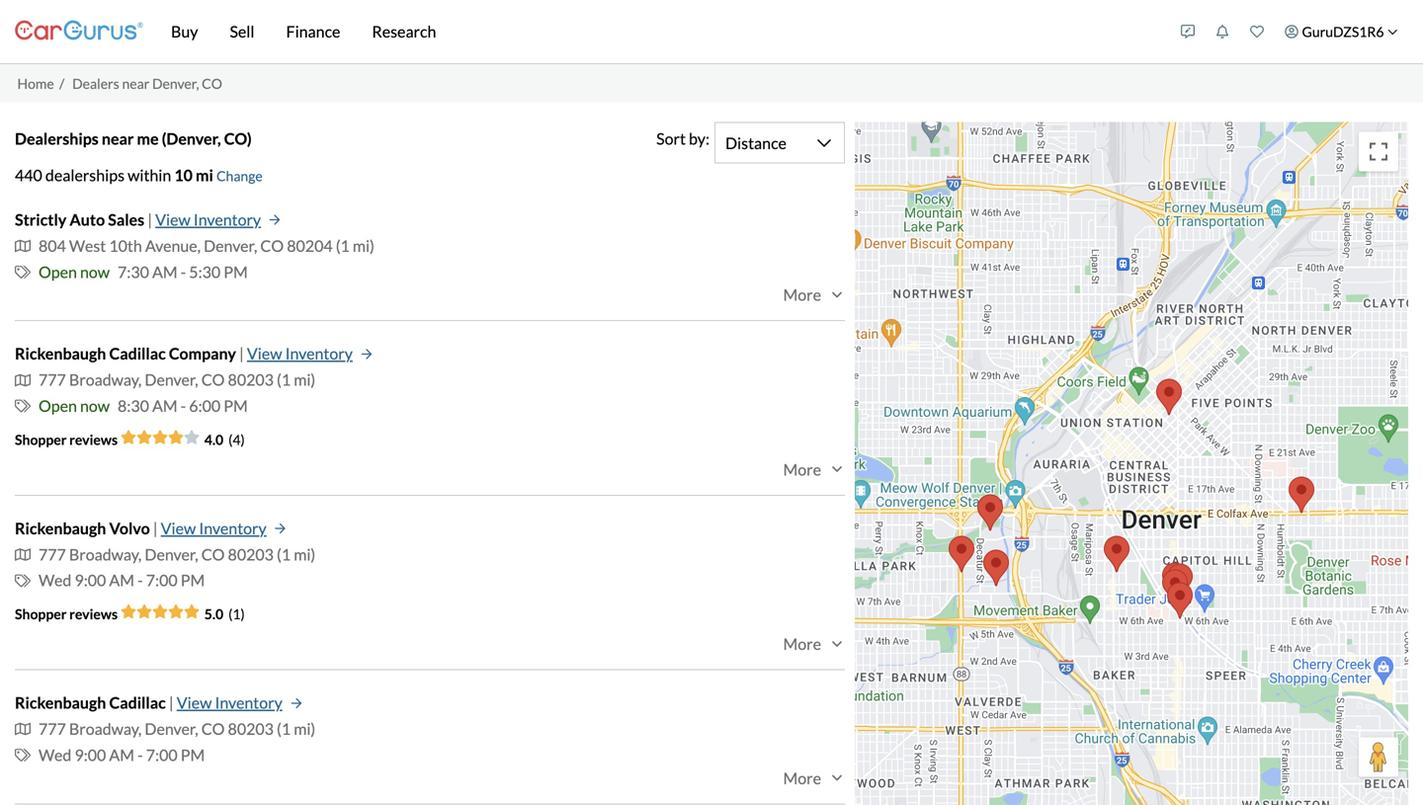 Task type: locate. For each thing, give the bounding box(es) containing it.
rickenbaugh cadillac |
[[15, 693, 174, 713]]

2 vertical spatial arrow right image
[[290, 697, 302, 709]]

6:00
[[189, 396, 221, 416]]

|
[[147, 210, 152, 229], [239, 344, 244, 363], [153, 519, 158, 538], [169, 693, 174, 713]]

(denver,
[[162, 129, 221, 148]]

2 vertical spatial 777 broadway, denver, co 80203         (1 mi)
[[39, 719, 315, 739]]

wed down the rickenbaugh volvo |
[[39, 571, 72, 590]]

broadway,
[[69, 370, 142, 389], [69, 545, 142, 564], [69, 719, 142, 739]]

1 now from the top
[[80, 262, 110, 281]]

view for strictly auto sales |
[[155, 210, 190, 229]]

1 wed from the top
[[39, 571, 72, 590]]

7:00
[[146, 571, 178, 590], [146, 746, 178, 765]]

tags image
[[15, 264, 31, 280], [15, 398, 31, 414]]

by:
[[689, 129, 710, 148]]

inventory
[[193, 210, 261, 229], [285, 344, 353, 363], [199, 519, 267, 538], [215, 693, 282, 713]]

4.0
[[204, 431, 224, 448]]

3 rickenbaugh from the top
[[15, 693, 106, 713]]

1 vertical spatial open
[[39, 396, 77, 416]]

7:00 for rickenbaugh volvo |
[[146, 571, 178, 590]]

sales
[[108, 210, 144, 229]]

am down avenue,
[[152, 262, 177, 281]]

2 80203 from the top
[[228, 545, 274, 564]]

broadway, for rickenbaugh volvo
[[69, 545, 142, 564]]

7:00 down volvo
[[146, 571, 178, 590]]

2 map image from the top
[[15, 372, 31, 388]]

research button
[[356, 0, 452, 63]]

open for 777
[[39, 396, 77, 416]]

0 vertical spatial shopper
[[15, 431, 67, 448]]

now for 8:30 am - 6:00 pm
[[80, 396, 110, 416]]

4 more from the top
[[783, 769, 821, 788]]

reviews down 8:30
[[69, 431, 118, 448]]

-
[[181, 262, 186, 281], [181, 396, 186, 416], [137, 571, 143, 590], [137, 746, 143, 765]]

2 vertical spatial 80203
[[228, 719, 274, 739]]

sort
[[656, 129, 686, 148]]

view for rickenbaugh volvo |
[[161, 519, 196, 538]]

2 wed             9:00 am - 7:00 pm from the top
[[39, 746, 205, 765]]

denver, down rickenbaugh cadillac |
[[145, 719, 198, 739]]

inventory up 804 west 10th avenue, denver, co 80204         (1 mi)
[[193, 210, 261, 229]]

shopper reviews down 8:30
[[15, 431, 120, 448]]

440
[[15, 166, 42, 185]]

co for rickenbaugh cadillac company |
[[201, 370, 225, 389]]

(1)
[[228, 606, 245, 623]]

wed             9:00 am - 7:00 pm for cadillac
[[39, 746, 205, 765]]

80204
[[287, 236, 333, 255]]

open
[[39, 262, 77, 281], [39, 396, 77, 416]]

8:30
[[118, 396, 149, 416]]

1 9:00 from the top
[[75, 571, 106, 590]]

0 vertical spatial tags image
[[15, 264, 31, 280]]

user icon image
[[1285, 25, 1299, 39]]

7:30
[[118, 262, 149, 281]]

5.0 (1)
[[204, 606, 245, 623]]

menu bar
[[143, 0, 1171, 63]]

2 reviews from the top
[[69, 606, 118, 623]]

2 vertical spatial map image
[[15, 722, 31, 737]]

1 cadillac from the top
[[109, 344, 166, 363]]

2 shopper reviews from the top
[[15, 606, 120, 623]]

0 vertical spatial angle down image
[[829, 462, 845, 477]]

wed             9:00 am - 7:00 pm down volvo
[[39, 571, 205, 590]]

1 7:00 from the top
[[146, 571, 178, 590]]

view down 5.0
[[177, 693, 212, 713]]

0 vertical spatial map image
[[15, 238, 31, 254]]

inventory left arrow right icon
[[285, 344, 353, 363]]

3 broadway, from the top
[[69, 719, 142, 739]]

777 broadway, denver, co 80203         (1 mi)
[[39, 370, 315, 389], [39, 545, 315, 564], [39, 719, 315, 739]]

2 7:00 from the top
[[146, 746, 178, 765]]

(1 for rickenbaugh cadillac |
[[277, 719, 291, 739]]

buy
[[171, 22, 198, 41]]

rickenbaugh
[[15, 344, 106, 363], [15, 519, 106, 538], [15, 693, 106, 713]]

view inventory right volvo
[[161, 519, 267, 538]]

1 angle down image from the top
[[829, 287, 845, 303]]

777 down rickenbaugh cadillac |
[[39, 719, 66, 739]]

1 vertical spatial cadillac
[[109, 693, 166, 713]]

denver, up 5:30
[[204, 236, 257, 255]]

777
[[39, 370, 66, 389], [39, 545, 66, 564], [39, 719, 66, 739]]

2 now from the top
[[80, 396, 110, 416]]

open notifications image
[[1216, 25, 1229, 39]]

2 cadillac from the top
[[109, 693, 166, 713]]

tags image for open now 8:30 am - 6:00 pm
[[15, 398, 31, 414]]

0 vertical spatial tags image
[[15, 573, 31, 589]]

map image for open now 7:30 am - 5:30 pm
[[15, 238, 31, 254]]

am down rickenbaugh cadillac |
[[109, 746, 134, 765]]

1 vertical spatial wed
[[39, 746, 72, 765]]

near left me
[[102, 129, 134, 148]]

1 shopper reviews from the top
[[15, 431, 120, 448]]

denver, for rickenbaugh volvo |
[[145, 545, 198, 564]]

denver,
[[152, 75, 199, 92], [204, 236, 257, 255], [145, 370, 198, 389], [145, 545, 198, 564], [145, 719, 198, 739]]

1 777 broadway, denver, co 80203         (1 mi) from the top
[[39, 370, 315, 389]]

1 vertical spatial rickenbaugh
[[15, 519, 106, 538]]

view inventory link
[[155, 207, 281, 233], [247, 341, 372, 367], [161, 516, 286, 542], [177, 690, 302, 716]]

0 vertical spatial now
[[80, 262, 110, 281]]

1 vertical spatial tags image
[[15, 398, 31, 414]]

1 tags image from the top
[[15, 264, 31, 280]]

am down volvo
[[109, 571, 134, 590]]

dealerships near me (denver, co)
[[15, 129, 252, 148]]

am right 8:30
[[152, 396, 177, 416]]

reviews down the rickenbaugh volvo |
[[69, 606, 118, 623]]

1 more from the top
[[783, 285, 821, 305]]

inventory down (1) on the left bottom of the page
[[215, 693, 282, 713]]

0 vertical spatial reviews
[[69, 431, 118, 448]]

view inventory up 804 west 10th avenue, denver, co 80204         (1 mi)
[[155, 210, 261, 229]]

2 broadway, from the top
[[69, 545, 142, 564]]

1 vertical spatial 7:00
[[146, 746, 178, 765]]

more for 2nd more button from the bottom
[[783, 635, 821, 654]]

gurudzs1r6
[[1302, 23, 1384, 40]]

mi)
[[353, 236, 374, 255], [294, 370, 315, 389], [294, 545, 315, 564], [294, 719, 315, 739]]

chevron down image
[[1387, 26, 1398, 37]]

1 80203 from the top
[[228, 370, 274, 389]]

map image
[[15, 238, 31, 254], [15, 372, 31, 388], [15, 722, 31, 737]]

0 vertical spatial open
[[39, 262, 77, 281]]

0 vertical spatial 7:00
[[146, 571, 178, 590]]

view inventory for rickenbaugh cadillac company |
[[247, 344, 353, 363]]

view right volvo
[[161, 519, 196, 538]]

777 broadway, denver, co 80203         (1 mi) down rickenbaugh cadillac |
[[39, 719, 315, 739]]

1 vertical spatial shopper
[[15, 606, 67, 623]]

add a car review image
[[1181, 25, 1195, 39]]

tags image for rickenbaugh volvo |
[[15, 573, 31, 589]]

inventory up (1) on the left bottom of the page
[[199, 519, 267, 538]]

shopper reviews down map icon
[[15, 606, 120, 623]]

saved cars image
[[1250, 25, 1264, 39]]

2 tags image from the top
[[15, 748, 31, 763]]

soneff's master garage, inc. image
[[1156, 379, 1182, 416]]

angle down image for rickenbaugh cadillac company |
[[829, 462, 845, 477]]

view up avenue,
[[155, 210, 190, 229]]

3 80203 from the top
[[228, 719, 274, 739]]

1 vertical spatial shopper reviews
[[15, 606, 120, 623]]

1 wed             9:00 am - 7:00 pm from the top
[[39, 571, 205, 590]]

1 vertical spatial arrow right image
[[274, 523, 286, 535]]

3 777 broadway, denver, co 80203         (1 mi) from the top
[[39, 719, 315, 739]]

0 vertical spatial broadway,
[[69, 370, 142, 389]]

now left 8:30
[[80, 396, 110, 416]]

2 777 from the top
[[39, 545, 66, 564]]

west
[[69, 236, 106, 255]]

shopper reviews for volvo
[[15, 606, 120, 623]]

now for 7:30 am - 5:30 pm
[[80, 262, 110, 281]]

denver, down volvo
[[145, 545, 198, 564]]

1 tags image from the top
[[15, 573, 31, 589]]

1 777 from the top
[[39, 370, 66, 389]]

(4)
[[228, 431, 245, 448]]

(1
[[336, 236, 350, 255], [277, 370, 291, 389], [277, 545, 291, 564], [277, 719, 291, 739]]

0 vertical spatial wed
[[39, 571, 72, 590]]

1 broadway, from the top
[[69, 370, 142, 389]]

open down 804
[[39, 262, 77, 281]]

9:00
[[75, 571, 106, 590], [75, 746, 106, 765]]

more
[[783, 285, 821, 305], [783, 460, 821, 479], [783, 635, 821, 654], [783, 769, 821, 788]]

me
[[137, 129, 159, 148]]

denver, down buy dropdown button
[[152, 75, 199, 92]]

view inventory link for rickenbaugh cadillac company |
[[247, 341, 372, 367]]

mi
[[196, 166, 213, 185]]

440 dealerships within 10 mi change
[[15, 166, 263, 185]]

1 map image from the top
[[15, 238, 31, 254]]

tags image
[[15, 573, 31, 589], [15, 748, 31, 763]]

1 rickenbaugh from the top
[[15, 344, 106, 363]]

angle down image for 804 west 10th avenue, denver, co 80204         (1 mi)
[[829, 287, 845, 303]]

open left 8:30
[[39, 396, 77, 416]]

2 wed from the top
[[39, 746, 72, 765]]

pm
[[224, 262, 248, 281], [224, 396, 248, 416], [181, 571, 205, 590], [181, 746, 205, 765]]

wed
[[39, 571, 72, 590], [39, 746, 72, 765]]

2 vertical spatial 777
[[39, 719, 66, 739]]

more button
[[783, 285, 845, 305], [783, 460, 845, 479], [783, 635, 845, 654], [783, 769, 845, 788]]

finance button
[[270, 0, 356, 63]]

inventory for rickenbaugh cadillac company |
[[285, 344, 353, 363]]

10th
[[109, 236, 142, 255]]

co
[[202, 75, 222, 92], [260, 236, 284, 255], [201, 370, 225, 389], [201, 545, 225, 564], [201, 719, 225, 739]]

wed             9:00 am - 7:00 pm for volvo
[[39, 571, 205, 590]]

1 reviews from the top
[[69, 431, 118, 448]]

2 vertical spatial broadway,
[[69, 719, 142, 739]]

2 vertical spatial rickenbaugh
[[15, 693, 106, 713]]

804 west 10th avenue, denver, co 80204         (1 mi)
[[39, 236, 374, 255]]

1 open from the top
[[39, 262, 77, 281]]

wed             9:00 am - 7:00 pm down rickenbaugh cadillac |
[[39, 746, 205, 765]]

1 more button from the top
[[783, 285, 845, 305]]

the ultimate machines image
[[949, 536, 974, 573]]

angle down image
[[829, 462, 845, 477], [829, 636, 845, 652]]

777 broadway, denver, co 80203         (1 mi) for rickenbaugh volvo
[[39, 545, 315, 564]]

1 vertical spatial wed             9:00 am - 7:00 pm
[[39, 746, 205, 765]]

80203 for rickenbaugh cadillac company |
[[228, 370, 274, 389]]

7:00 down rickenbaugh cadillac |
[[146, 746, 178, 765]]

0 vertical spatial shopper reviews
[[15, 431, 120, 448]]

gurudzs1r6 button
[[1274, 4, 1408, 59]]

777 down "rickenbaugh cadillac company |" at top
[[39, 370, 66, 389]]

1 angle down image from the top
[[829, 462, 845, 477]]

0 vertical spatial near
[[122, 75, 150, 92]]

777 broadway, denver, co 80203         (1 mi) down company
[[39, 370, 315, 389]]

777 broadway, denver, co 80203         (1 mi) down volvo
[[39, 545, 315, 564]]

2 9:00 from the top
[[75, 746, 106, 765]]

1 vertical spatial 777
[[39, 545, 66, 564]]

near
[[122, 75, 150, 92], [102, 129, 134, 148]]

2 777 broadway, denver, co 80203         (1 mi) from the top
[[39, 545, 315, 564]]

2 more from the top
[[783, 460, 821, 479]]

inventory for rickenbaugh cadillac |
[[215, 693, 282, 713]]

home / dealers near denver, co
[[17, 75, 222, 92]]

2 angle down image from the top
[[829, 770, 845, 786]]

now down the west
[[80, 262, 110, 281]]

0 vertical spatial 777
[[39, 370, 66, 389]]

1 vertical spatial broadway,
[[69, 545, 142, 564]]

7:00 for rickenbaugh cadillac |
[[146, 746, 178, 765]]

9:00 down the rickenbaugh volvo |
[[75, 571, 106, 590]]

0 vertical spatial 80203
[[228, 370, 274, 389]]

777 right map icon
[[39, 545, 66, 564]]

arrow right image for rickenbaugh cadillac |
[[290, 697, 302, 709]]

1 vertical spatial now
[[80, 396, 110, 416]]

0 vertical spatial rickenbaugh
[[15, 344, 106, 363]]

1 vertical spatial angle down image
[[829, 770, 845, 786]]

view right company
[[247, 344, 282, 363]]

0 vertical spatial 9:00
[[75, 571, 106, 590]]

9:00 down rickenbaugh cadillac |
[[75, 746, 106, 765]]

shopper reviews for cadillac
[[15, 431, 120, 448]]

3 777 from the top
[[39, 719, 66, 739]]

broadway, down the rickenbaugh volvo |
[[69, 545, 142, 564]]

view inventory
[[155, 210, 261, 229], [247, 344, 353, 363], [161, 519, 267, 538], [177, 693, 282, 713]]

1 vertical spatial map image
[[15, 372, 31, 388]]

4 more button from the top
[[783, 769, 845, 788]]

shopper reviews
[[15, 431, 120, 448], [15, 606, 120, 623]]

dealers
[[72, 75, 119, 92]]

2 rickenbaugh from the top
[[15, 519, 106, 538]]

angle down image
[[829, 287, 845, 303], [829, 770, 845, 786]]

cadillac
[[109, 344, 166, 363], [109, 693, 166, 713]]

1 vertical spatial 9:00
[[75, 746, 106, 765]]

2 angle down image from the top
[[829, 636, 845, 652]]

0 vertical spatial arrow right image
[[269, 214, 281, 226]]

rickenbaugh for rickenbaugh cadillac |
[[15, 693, 106, 713]]

0 vertical spatial wed             9:00 am - 7:00 pm
[[39, 571, 205, 590]]

more for second more button from the top of the page
[[783, 460, 821, 479]]

tags image down map icon
[[15, 573, 31, 589]]

0 vertical spatial 777 broadway, denver, co 80203         (1 mi)
[[39, 370, 315, 389]]

open now 7:30 am - 5:30 pm
[[39, 262, 248, 281]]

tags image down rickenbaugh cadillac |
[[15, 748, 31, 763]]

arrow right image for strictly auto sales |
[[269, 214, 281, 226]]

9:00 for volvo
[[75, 571, 106, 590]]

map image
[[15, 547, 31, 563]]

0 vertical spatial angle down image
[[829, 287, 845, 303]]

2 tags image from the top
[[15, 398, 31, 414]]

1 vertical spatial reviews
[[69, 606, 118, 623]]

arrow right image for rickenbaugh volvo |
[[274, 523, 286, 535]]

shopper
[[15, 431, 67, 448], [15, 606, 67, 623]]

1 vertical spatial 777 broadway, denver, co 80203         (1 mi)
[[39, 545, 315, 564]]

mi) for rickenbaugh cadillac |
[[294, 719, 315, 739]]

0 vertical spatial cadillac
[[109, 344, 166, 363]]

2 shopper from the top
[[15, 606, 67, 623]]

view inventory down 5.0 (1)
[[177, 693, 282, 713]]

am
[[152, 262, 177, 281], [152, 396, 177, 416], [109, 571, 134, 590], [109, 746, 134, 765]]

denver, for rickenbaugh cadillac |
[[145, 719, 198, 739]]

reviews
[[69, 431, 118, 448], [69, 606, 118, 623]]

open now 8:30 am - 6:00 pm
[[39, 396, 248, 416]]

strictly
[[15, 210, 67, 229]]

2 open from the top
[[39, 396, 77, 416]]

view inventory link for rickenbaugh cadillac |
[[177, 690, 302, 716]]

broadway, down "rickenbaugh cadillac company |" at top
[[69, 370, 142, 389]]

80203
[[228, 370, 274, 389], [228, 545, 274, 564], [228, 719, 274, 739]]

1 vertical spatial angle down image
[[829, 636, 845, 652]]

1 vertical spatial tags image
[[15, 748, 31, 763]]

view inventory left arrow right icon
[[247, 344, 353, 363]]

denver, up open now 8:30 am - 6:00 pm
[[145, 370, 198, 389]]

wed             9:00 am - 7:00 pm
[[39, 571, 205, 590], [39, 746, 205, 765]]

1 vertical spatial 80203
[[228, 545, 274, 564]]

volvo
[[109, 519, 150, 538]]

(1 for rickenbaugh volvo |
[[277, 545, 291, 564]]

3 more from the top
[[783, 635, 821, 654]]

arrow right image
[[269, 214, 281, 226], [274, 523, 286, 535], [290, 697, 302, 709]]

1 shopper from the top
[[15, 431, 67, 448]]

near right dealers
[[122, 75, 150, 92]]

now
[[80, 262, 110, 281], [80, 396, 110, 416]]

strictly auto sales |
[[15, 210, 152, 229]]

wed down rickenbaugh cadillac |
[[39, 746, 72, 765]]

broadway, down rickenbaugh cadillac |
[[69, 719, 142, 739]]

view
[[155, 210, 190, 229], [247, 344, 282, 363], [161, 519, 196, 538], [177, 693, 212, 713]]

- down rickenbaugh cadillac |
[[137, 746, 143, 765]]

home link
[[17, 75, 54, 92]]



Task type: describe. For each thing, give the bounding box(es) containing it.
inventory for strictly auto sales |
[[193, 210, 261, 229]]

reviews for volvo
[[69, 606, 118, 623]]

(1 for rickenbaugh cadillac company |
[[277, 370, 291, 389]]

80203 for rickenbaugh cadillac |
[[228, 719, 274, 739]]

- left 6:00
[[181, 396, 186, 416]]

map image for open now 8:30 am - 6:00 pm
[[15, 372, 31, 388]]

1 vertical spatial near
[[102, 129, 134, 148]]

777 for rickenbaugh cadillac |
[[39, 719, 66, 739]]

strictly auto sales image
[[1104, 536, 1130, 573]]

view inventory link for strictly auto sales |
[[155, 207, 281, 233]]

804
[[39, 236, 66, 255]]

sort by:
[[656, 129, 710, 148]]

- left 5:30
[[181, 262, 186, 281]]

777 for rickenbaugh volvo |
[[39, 545, 66, 564]]

rickenbaugh for rickenbaugh volvo |
[[15, 519, 106, 538]]

shopper for rickenbaugh cadillac company |
[[15, 431, 67, 448]]

company
[[169, 344, 236, 363]]

view inventory for rickenbaugh volvo |
[[161, 519, 267, 538]]

mi) for rickenbaugh volvo |
[[294, 545, 315, 564]]

rickenbaugh cadillac company image
[[1162, 563, 1188, 599]]

co)
[[224, 129, 252, 148]]

menu bar containing buy
[[143, 0, 1171, 63]]

capitol hill auto sales image
[[1289, 477, 1314, 513]]

5.0
[[204, 606, 224, 623]]

rickenbaugh cadillac company |
[[15, 344, 244, 363]]

broadway, for rickenbaugh cadillac
[[69, 719, 142, 739]]

view for rickenbaugh cadillac |
[[177, 693, 212, 713]]

rickenbaugh volvo image
[[1167, 564, 1193, 600]]

co for rickenbaugh volvo |
[[201, 545, 225, 564]]

cargurus logo homepage link image
[[15, 3, 143, 60]]

gurudzs1r6 menu item
[[1274, 4, 1408, 59]]

rickenbaugh volvo |
[[15, 519, 158, 538]]

worldwide autosport image
[[977, 495, 1003, 531]]

open for 804
[[39, 262, 77, 281]]

sell button
[[214, 0, 270, 63]]

cadillac for company
[[109, 344, 166, 363]]

/
[[59, 75, 64, 92]]

3 map image from the top
[[15, 722, 31, 737]]

inventory for rickenbaugh volvo |
[[199, 519, 267, 538]]

broadway, for rickenbaugh cadillac company
[[69, 370, 142, 389]]

arrow right image
[[361, 348, 372, 360]]

tags image for rickenbaugh cadillac |
[[15, 748, 31, 763]]

wed for rickenbaugh cadillac
[[39, 746, 72, 765]]

angle down image for rickenbaugh volvo |
[[829, 636, 845, 652]]

wed for rickenbaugh volvo
[[39, 571, 72, 590]]

view inventory for rickenbaugh cadillac |
[[177, 693, 282, 713]]

denver, for rickenbaugh cadillac company |
[[145, 370, 198, 389]]

view inventory for strictly auto sales |
[[155, 210, 261, 229]]

shopper for rickenbaugh volvo |
[[15, 606, 67, 623]]

home
[[17, 75, 54, 92]]

auto
[[70, 210, 105, 229]]

angle down image for 777 broadway, denver, co 80203         (1 mi)
[[829, 770, 845, 786]]

gurudzs1r6 menu
[[1171, 4, 1408, 59]]

co for rickenbaugh cadillac |
[[201, 719, 225, 739]]

research
[[372, 22, 436, 41]]

777 for rickenbaugh cadillac company |
[[39, 370, 66, 389]]

cargurus logo homepage link link
[[15, 3, 143, 60]]

10
[[174, 166, 193, 185]]

tags image for open now 7:30 am - 5:30 pm
[[15, 264, 31, 280]]

within
[[128, 166, 171, 185]]

9:00 for cadillac
[[75, 746, 106, 765]]

dealerships
[[15, 129, 99, 148]]

rickenbaugh for rickenbaugh cadillac company |
[[15, 344, 106, 363]]

5:30
[[189, 262, 221, 281]]

777 broadway, denver, co 80203         (1 mi) for rickenbaugh cadillac company
[[39, 370, 315, 389]]

view for rickenbaugh cadillac company |
[[247, 344, 282, 363]]

change
[[216, 168, 263, 184]]

finance
[[286, 22, 340, 41]]

dealerships
[[45, 166, 125, 185]]

3 more button from the top
[[783, 635, 845, 654]]

cadillac for |
[[109, 693, 166, 713]]

80203 for rickenbaugh volvo |
[[228, 545, 274, 564]]

4.0 (4)
[[204, 431, 245, 448]]

sell
[[230, 22, 254, 41]]

2 more button from the top
[[783, 460, 845, 479]]

more for 4th more button from the top of the page
[[783, 769, 821, 788]]

reviews for cadillac
[[69, 431, 118, 448]]

map region
[[855, 122, 1408, 805]]

- down volvo
[[137, 571, 143, 590]]

tred image
[[1167, 583, 1193, 619]]

avenue,
[[145, 236, 201, 255]]

bespoke autos image
[[983, 550, 1009, 587]]

rickenbaugh cadillac image
[[1162, 570, 1188, 606]]

buy button
[[155, 0, 214, 63]]

mi) for rickenbaugh cadillac company |
[[294, 370, 315, 389]]

777 broadway, denver, co 80203         (1 mi) for rickenbaugh cadillac
[[39, 719, 315, 739]]

view inventory link for rickenbaugh volvo |
[[161, 516, 286, 542]]

more for fourth more button from the bottom of the page
[[783, 285, 821, 305]]



Task type: vqa. For each thing, say whether or not it's contained in the screenshot.
co for Rickenbaugh Cadillac |
yes



